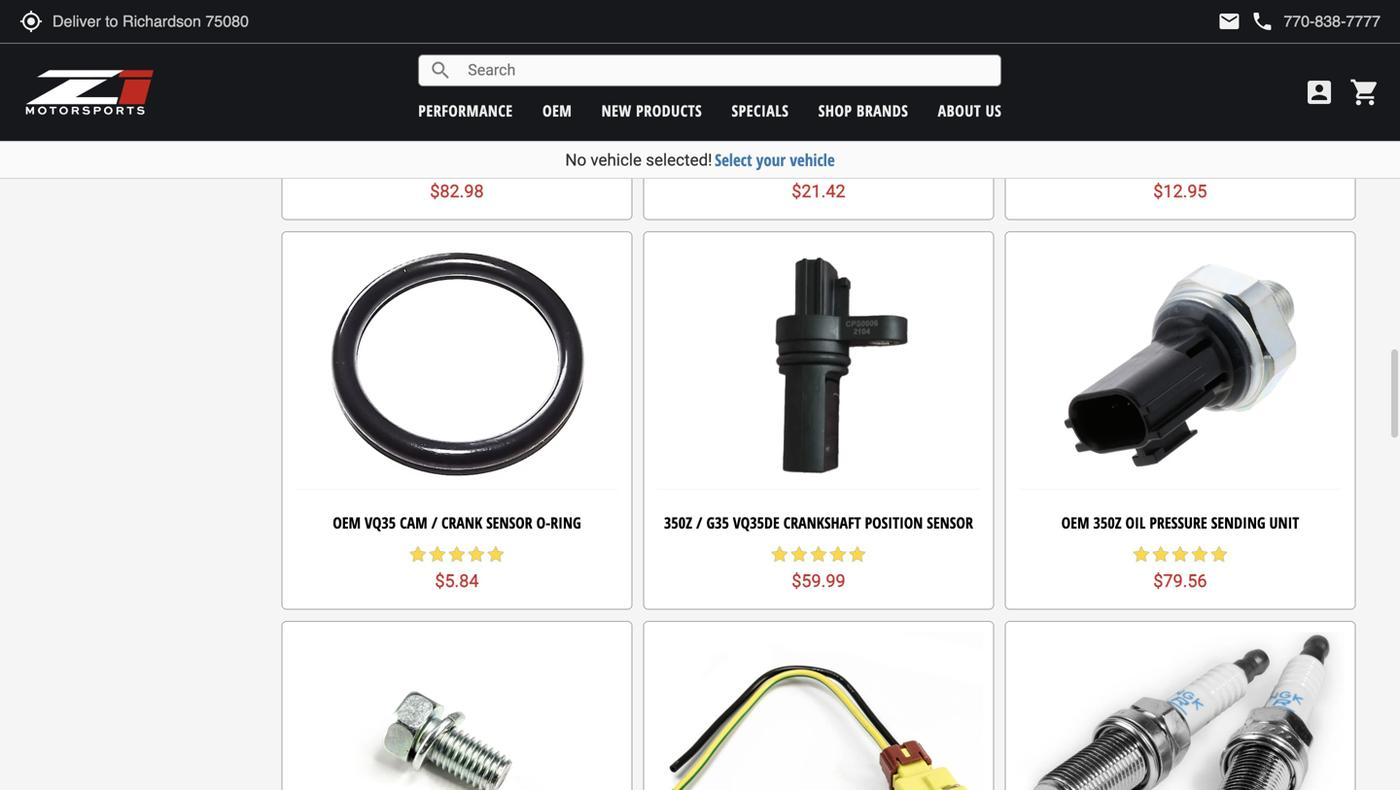 Task type: locate. For each thing, give the bounding box(es) containing it.
oem for oem vq35 cam / crank  sensor o-ring
[[333, 512, 361, 533]]

350z for oem 350z oil pressure sending unit
[[1094, 512, 1122, 533]]

Search search field
[[452, 56, 1001, 86]]

sensor
[[512, 105, 558, 126], [486, 512, 533, 533], [927, 512, 973, 533]]

position right crankshaft
[[865, 512, 923, 533]]

pressure
[[1150, 512, 1208, 533]]

plug left about
[[887, 105, 918, 126]]

0 horizontal spatial 350z
[[664, 512, 692, 533]]

vq35
[[365, 512, 396, 533]]

oem q60 / q50 3.0t spark plug
[[719, 105, 918, 126]]

phone link
[[1251, 10, 1381, 33]]

oem for the oem link
[[543, 100, 572, 121]]

0 horizontal spatial spark
[[846, 105, 883, 126]]

star
[[770, 155, 790, 174], [790, 155, 809, 174], [809, 155, 829, 174], [829, 155, 848, 174], [408, 545, 428, 564], [428, 545, 447, 564], [447, 545, 467, 564], [467, 545, 486, 564], [486, 545, 506, 564], [770, 545, 790, 564], [790, 545, 809, 564], [809, 545, 829, 564], [829, 545, 848, 564], [848, 545, 867, 564], [1132, 545, 1151, 564], [1151, 545, 1171, 564], [1171, 545, 1190, 564], [1190, 545, 1210, 564], [1210, 545, 1229, 564]]

0 horizontal spatial vehicle
[[591, 150, 642, 170]]

0 vertical spatial g35
[[1093, 105, 1116, 126]]

2 plug from the left
[[1212, 105, 1243, 126]]

q50
[[789, 105, 813, 126]]

vq35de
[[331, 105, 377, 126], [1120, 105, 1167, 126], [733, 512, 780, 533]]

vq35de left camshaft
[[331, 105, 377, 126]]

performance
[[418, 100, 513, 121]]

1 vertical spatial position
[[865, 512, 923, 533]]

star star star star $21.42
[[770, 155, 848, 202]]

1 spark from the left
[[846, 105, 883, 126]]

1 plug from the left
[[887, 105, 918, 126]]

1 vertical spatial g35
[[706, 512, 729, 533]]

spark
[[846, 105, 883, 126], [1171, 105, 1208, 126]]

1 horizontal spatial g35
[[1093, 105, 1116, 126]]

star star star star star $5.84
[[408, 545, 506, 592]]

1 horizontal spatial plug
[[1212, 105, 1243, 126]]

select your vehicle link
[[715, 149, 835, 171]]

plfr5a-
[[1191, 122, 1239, 143]]

-
[[1247, 105, 1252, 126], [1152, 122, 1157, 143]]

$12.95
[[1154, 181, 1207, 202]]

oem for oem q60 / q50 3.0t spark plug
[[719, 105, 748, 126]]

2 horizontal spatial vq35de
[[1120, 105, 1167, 126]]

plug
[[887, 105, 918, 126], [1212, 105, 1243, 126]]

vehicle up $21.42
[[790, 149, 835, 171]]

vq35de left crankshaft
[[733, 512, 780, 533]]

about
[[938, 100, 981, 121]]

selected!
[[646, 150, 712, 170]]

oem for oem vq35de camshaft position sensor (driver)
[[299, 105, 327, 126]]

0 horizontal spatial plug
[[887, 105, 918, 126]]

350z
[[1051, 105, 1079, 126], [664, 512, 692, 533], [1094, 512, 1122, 533]]

oem link
[[543, 100, 572, 121]]

shop
[[819, 100, 852, 121]]

plug for vq35de
[[1212, 105, 1243, 126]]

$5.84
[[435, 571, 479, 592]]

1 horizontal spatial spark
[[1171, 105, 1208, 126]]

mail link
[[1218, 10, 1241, 33]]

new
[[602, 100, 632, 121]]

range
[[1107, 122, 1148, 143]]

shop brands link
[[819, 100, 909, 121]]

spark left the 11
[[1171, 105, 1208, 126]]

11
[[1239, 122, 1254, 143]]

account_box link
[[1299, 77, 1340, 108]]

crankshaft
[[784, 512, 861, 533]]

position down search
[[449, 105, 508, 126]]

350z / g35 vq35de crankshaft position sensor
[[664, 512, 973, 533]]

oem inside oem 350z / g35 vq35de spark plug - factory heat range - ngk plfr5a-11
[[1019, 105, 1047, 126]]

1 horizontal spatial 350z
[[1051, 105, 1079, 126]]

$21.42
[[792, 181, 846, 202]]

1 horizontal spatial position
[[865, 512, 923, 533]]

g35
[[1093, 105, 1116, 126], [706, 512, 729, 533]]

camshaft
[[381, 105, 446, 126]]

350z inside oem 350z / g35 vq35de spark plug - factory heat range - ngk plfr5a-11
[[1051, 105, 1079, 126]]

products
[[636, 100, 702, 121]]

plug inside oem 350z / g35 vq35de spark plug - factory heat range - ngk plfr5a-11
[[1212, 105, 1243, 126]]

oem
[[543, 100, 572, 121], [299, 105, 327, 126], [719, 105, 748, 126], [1019, 105, 1047, 126], [333, 512, 361, 533], [1062, 512, 1090, 533]]

performance link
[[418, 100, 513, 121]]

shop brands
[[819, 100, 909, 121]]

- left ngk
[[1152, 122, 1157, 143]]

0 horizontal spatial position
[[449, 105, 508, 126]]

vehicle right no
[[591, 150, 642, 170]]

factory
[[1256, 105, 1308, 126]]

- left factory
[[1247, 105, 1252, 126]]

position
[[449, 105, 508, 126], [865, 512, 923, 533]]

0 horizontal spatial -
[[1152, 122, 1157, 143]]

no
[[565, 150, 587, 170]]

vehicle
[[790, 149, 835, 171], [591, 150, 642, 170]]

/
[[779, 105, 785, 126], [1083, 105, 1090, 126], [431, 512, 438, 533], [696, 512, 703, 533]]

vq35de left plfr5a-
[[1120, 105, 1167, 126]]

350z for oem 350z / g35 vq35de spark plug - factory heat range - ngk plfr5a-11
[[1051, 105, 1079, 126]]

2 horizontal spatial 350z
[[1094, 512, 1122, 533]]

oil
[[1126, 512, 1146, 533]]

spark inside oem 350z / g35 vq35de spark plug - factory heat range - ngk plfr5a-11
[[1171, 105, 1208, 126]]

no vehicle selected! select your vehicle
[[565, 149, 835, 171]]

spark right 3.0t
[[846, 105, 883, 126]]

plug left factory
[[1212, 105, 1243, 126]]

brands
[[857, 100, 909, 121]]

new products link
[[602, 100, 702, 121]]

ngk
[[1161, 122, 1187, 143]]

0 vertical spatial position
[[449, 105, 508, 126]]

cam
[[400, 512, 428, 533]]

g35 inside oem 350z / g35 vq35de spark plug - factory heat range - ngk plfr5a-11
[[1093, 105, 1116, 126]]

search
[[429, 59, 452, 82]]

2 spark from the left
[[1171, 105, 1208, 126]]



Task type: vqa. For each thing, say whether or not it's contained in the screenshot.
UNIT
yes



Task type: describe. For each thing, give the bounding box(es) containing it.
q60
[[751, 105, 775, 126]]

oem vq35 cam / crank  sensor o-ring
[[333, 512, 581, 533]]

mail
[[1218, 10, 1241, 33]]

oem 350z oil pressure sending unit
[[1062, 512, 1299, 533]]

oem 350z / g35 vq35de spark plug - factory heat range - ngk plfr5a-11
[[1019, 105, 1342, 143]]

about us
[[938, 100, 1002, 121]]

mail phone
[[1218, 10, 1274, 33]]

crank
[[442, 512, 482, 533]]

specials link
[[732, 100, 789, 121]]

shopping_cart
[[1350, 77, 1381, 108]]

/ inside oem 350z / g35 vq35de spark plug - factory heat range - ngk plfr5a-11
[[1083, 105, 1090, 126]]

star star star star star $59.99
[[770, 545, 867, 592]]

oem for oem 350z / g35 vq35de spark plug - factory heat range - ngk plfr5a-11
[[1019, 105, 1047, 126]]

$59.99
[[792, 571, 846, 592]]

spark for vq35de
[[1171, 105, 1208, 126]]

unit
[[1270, 512, 1299, 533]]

new products
[[602, 100, 702, 121]]

shopping_cart link
[[1345, 77, 1381, 108]]

account_box
[[1304, 77, 1335, 108]]

3.0t
[[817, 105, 842, 126]]

vq35de inside oem 350z / g35 vq35de spark plug - factory heat range - ngk plfr5a-11
[[1120, 105, 1167, 126]]

vehicle inside no vehicle selected! select your vehicle
[[591, 150, 642, 170]]

plug for 3.0t
[[887, 105, 918, 126]]

us
[[986, 100, 1002, 121]]

1 horizontal spatial vehicle
[[790, 149, 835, 171]]

about us link
[[938, 100, 1002, 121]]

my_location
[[19, 10, 43, 33]]

oem for oem 350z oil pressure sending unit
[[1062, 512, 1090, 533]]

select
[[715, 149, 752, 171]]

oem vq35de camshaft position sensor (driver)
[[299, 105, 615, 126]]

(driver)
[[562, 105, 615, 126]]

heat
[[1312, 105, 1342, 126]]

your
[[756, 149, 786, 171]]

sending
[[1211, 512, 1266, 533]]

phone
[[1251, 10, 1274, 33]]

$79.56
[[1154, 571, 1207, 592]]

o-
[[536, 512, 551, 533]]

spark for 3.0t
[[846, 105, 883, 126]]

specials
[[732, 100, 789, 121]]

z1 motorsports logo image
[[24, 68, 155, 117]]

1 horizontal spatial -
[[1247, 105, 1252, 126]]

ring
[[551, 512, 581, 533]]

star star star star star $79.56
[[1132, 545, 1229, 592]]

1 horizontal spatial vq35de
[[733, 512, 780, 533]]

$82.98
[[430, 181, 484, 202]]

0 horizontal spatial vq35de
[[331, 105, 377, 126]]

0 horizontal spatial g35
[[706, 512, 729, 533]]



